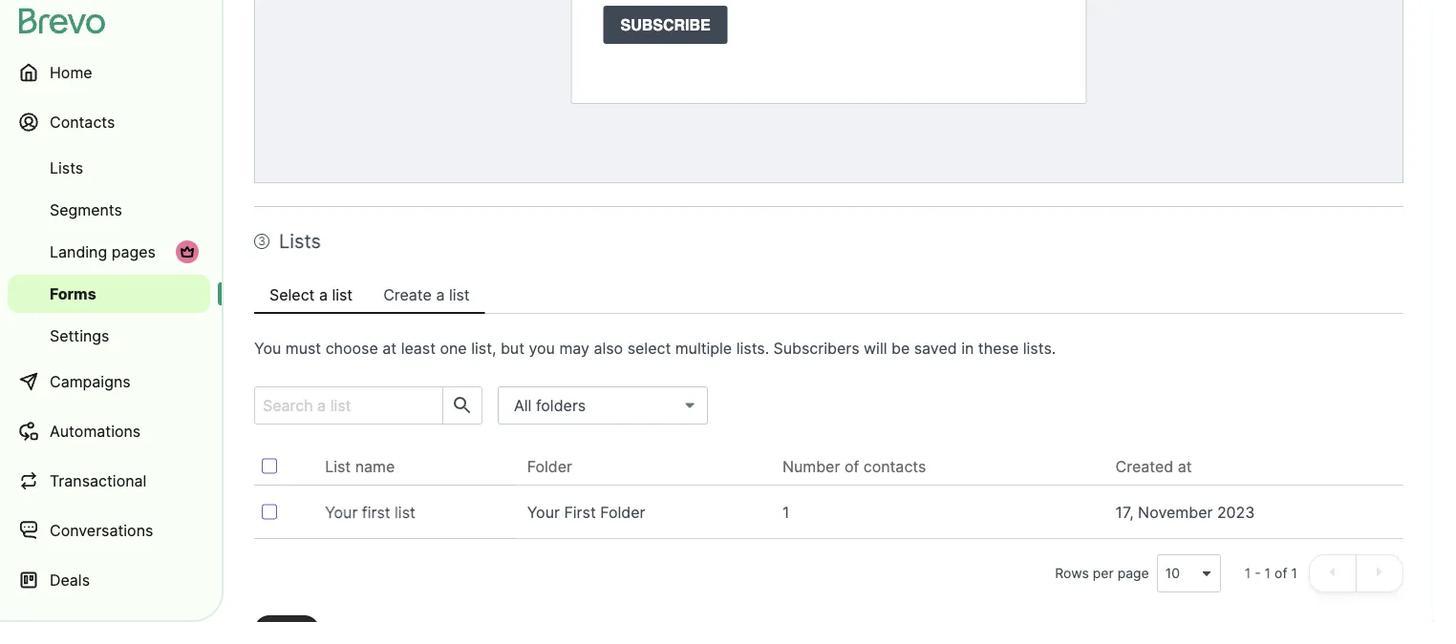 Task type: vqa. For each thing, say whether or not it's contained in the screenshot.
"In"
yes



Task type: describe. For each thing, give the bounding box(es) containing it.
landing
[[50, 243, 107, 261]]

17, november 2023
[[1116, 504, 1255, 522]]

folders
[[536, 397, 586, 415]]

pages
[[112, 243, 156, 261]]

first
[[362, 504, 390, 522]]

conversations link
[[8, 508, 210, 554]]

must
[[285, 339, 321, 358]]

0 vertical spatial at
[[382, 339, 397, 358]]

settings
[[50, 327, 109, 345]]

name
[[355, 458, 395, 476]]

1 vertical spatial lists
[[279, 230, 321, 253]]

your first list
[[325, 504, 415, 522]]

your for your first folder
[[527, 504, 560, 522]]

deals
[[50, 571, 90, 590]]

contacts
[[50, 113, 115, 131]]

multiple
[[675, 339, 732, 358]]

campaigns
[[50, 373, 131, 391]]

be
[[891, 339, 910, 358]]

1 lists. from the left
[[736, 339, 769, 358]]

november
[[1138, 504, 1213, 522]]

search image
[[451, 395, 474, 418]]

subscribers
[[773, 339, 860, 358]]

you
[[529, 339, 555, 358]]

also
[[594, 339, 623, 358]]

list for your first list
[[395, 504, 415, 522]]

your first folder
[[527, 504, 645, 522]]

landing pages
[[50, 243, 156, 261]]

first
[[564, 504, 596, 522]]

all folders
[[514, 397, 586, 415]]

these
[[978, 339, 1019, 358]]

number of contacts
[[782, 458, 926, 476]]

may
[[559, 339, 589, 358]]

lists inside "link"
[[50, 159, 83, 177]]

select a list
[[269, 286, 353, 304]]

forms
[[50, 285, 96, 303]]

rows
[[1055, 566, 1089, 582]]

segments
[[50, 201, 122, 219]]

list name
[[325, 458, 395, 476]]

your for your first list
[[325, 504, 358, 522]]

select
[[627, 339, 671, 358]]

all
[[514, 397, 532, 415]]

folder button
[[527, 456, 588, 479]]

you
[[254, 339, 281, 358]]

forms link
[[8, 275, 210, 313]]

automations
[[50, 422, 141, 441]]

list
[[325, 458, 351, 476]]

deals link
[[8, 558, 210, 604]]

created at button
[[1116, 456, 1207, 479]]

created at
[[1116, 458, 1192, 476]]

landing pages link
[[8, 233, 210, 271]]

2 lists. from the left
[[1023, 339, 1056, 358]]

of inside button
[[845, 458, 859, 476]]

transactional
[[50, 472, 147, 491]]



Task type: locate. For each thing, give the bounding box(es) containing it.
settings link
[[8, 317, 210, 355]]

select a list link
[[254, 276, 368, 314]]

0 vertical spatial folder
[[527, 458, 572, 476]]

0 horizontal spatial list
[[332, 286, 353, 304]]

a for select
[[319, 286, 328, 304]]

at
[[382, 339, 397, 358], [1178, 458, 1192, 476]]

0 horizontal spatial folder
[[527, 458, 572, 476]]

number
[[782, 458, 840, 476]]

of
[[845, 458, 859, 476], [1275, 566, 1287, 582]]

a for create
[[436, 286, 445, 304]]

a right select
[[319, 286, 328, 304]]

2 horizontal spatial list
[[449, 286, 470, 304]]

of right number
[[845, 458, 859, 476]]

0 vertical spatial lists
[[50, 159, 83, 177]]

list,
[[471, 339, 496, 358]]

lists right 3
[[279, 230, 321, 253]]

0 horizontal spatial your
[[325, 504, 358, 522]]

conversations
[[50, 522, 153, 540]]

lists.
[[736, 339, 769, 358], [1023, 339, 1056, 358]]

list right select
[[332, 286, 353, 304]]

folder up 'first'
[[527, 458, 572, 476]]

least
[[401, 339, 436, 358]]

1 horizontal spatial list
[[395, 504, 415, 522]]

list for select a list
[[332, 286, 353, 304]]

list right create on the top left
[[449, 286, 470, 304]]

home
[[50, 63, 92, 82]]

will
[[864, 339, 887, 358]]

0 horizontal spatial lists.
[[736, 339, 769, 358]]

3
[[258, 235, 265, 248]]

2023
[[1217, 504, 1255, 522]]

contacts
[[863, 458, 926, 476]]

0 horizontal spatial of
[[845, 458, 859, 476]]

subscribe
[[621, 16, 711, 33]]

choose
[[325, 339, 378, 358]]

create a list
[[383, 286, 470, 304]]

1 horizontal spatial of
[[1275, 566, 1287, 582]]

1 your from the left
[[325, 504, 358, 522]]

1 horizontal spatial your
[[527, 504, 560, 522]]

your left first
[[325, 504, 358, 522]]

2 a from the left
[[436, 286, 445, 304]]

search button
[[442, 388, 482, 424]]

at inside button
[[1178, 458, 1192, 476]]

1 horizontal spatial folder
[[600, 504, 645, 522]]

you must choose at least one list, but you may also select multiple lists. subscribers will be saved in these lists.
[[254, 339, 1056, 358]]

folder right 'first'
[[600, 504, 645, 522]]

1 vertical spatial folder
[[600, 504, 645, 522]]

0 vertical spatial of
[[845, 458, 859, 476]]

transactional link
[[8, 459, 210, 504]]

select
[[269, 286, 315, 304]]

contacts link
[[8, 99, 210, 145]]

at left least
[[382, 339, 397, 358]]

list right first
[[395, 504, 415, 522]]

create
[[383, 286, 432, 304]]

campaigns link
[[8, 359, 210, 405]]

-
[[1255, 566, 1261, 582]]

0 horizontal spatial a
[[319, 286, 328, 304]]

0 horizontal spatial lists
[[50, 159, 83, 177]]

rows per page
[[1055, 566, 1149, 582]]

1 vertical spatial of
[[1275, 566, 1287, 582]]

created
[[1116, 458, 1173, 476]]

page
[[1118, 566, 1149, 582]]

but
[[501, 339, 525, 358]]

1
[[782, 504, 790, 522], [1245, 566, 1251, 582], [1265, 566, 1271, 582], [1291, 566, 1298, 582]]

home link
[[8, 50, 210, 96]]

lists. right multiple
[[736, 339, 769, 358]]

lists. right the these
[[1023, 339, 1056, 358]]

1 horizontal spatial at
[[1178, 458, 1192, 476]]

per
[[1093, 566, 1114, 582]]

segments link
[[8, 191, 210, 229]]

list for create a list
[[449, 286, 470, 304]]

of right "-"
[[1275, 566, 1287, 582]]

a right create on the top left
[[436, 286, 445, 304]]

1 a from the left
[[319, 286, 328, 304]]

one
[[440, 339, 467, 358]]

left___rvooi image
[[180, 245, 195, 260]]

create a list link
[[368, 276, 485, 314]]

at right 'created'
[[1178, 458, 1192, 476]]

Campaign name search field
[[255, 388, 435, 424]]

lists
[[50, 159, 83, 177], [279, 230, 321, 253]]

folder inside button
[[527, 458, 572, 476]]

0 horizontal spatial at
[[382, 339, 397, 358]]

number of contacts button
[[782, 456, 941, 479]]

list name button
[[325, 456, 410, 479]]

in
[[961, 339, 974, 358]]

1 horizontal spatial lists
[[279, 230, 321, 253]]

folder
[[527, 458, 572, 476], [600, 504, 645, 522]]

your left 'first'
[[527, 504, 560, 522]]

list
[[332, 286, 353, 304], [449, 286, 470, 304], [395, 504, 415, 522]]

1 - 1 of 1
[[1245, 566, 1298, 582]]

1 horizontal spatial lists.
[[1023, 339, 1056, 358]]

17,
[[1116, 504, 1134, 522]]

a
[[319, 286, 328, 304], [436, 286, 445, 304]]

saved
[[914, 339, 957, 358]]

2 your from the left
[[527, 504, 560, 522]]

automations link
[[8, 409, 210, 455]]

lists up segments
[[50, 159, 83, 177]]

your
[[325, 504, 358, 522], [527, 504, 560, 522]]

lists link
[[8, 149, 210, 187]]

1 horizontal spatial a
[[436, 286, 445, 304]]

1 vertical spatial at
[[1178, 458, 1192, 476]]



